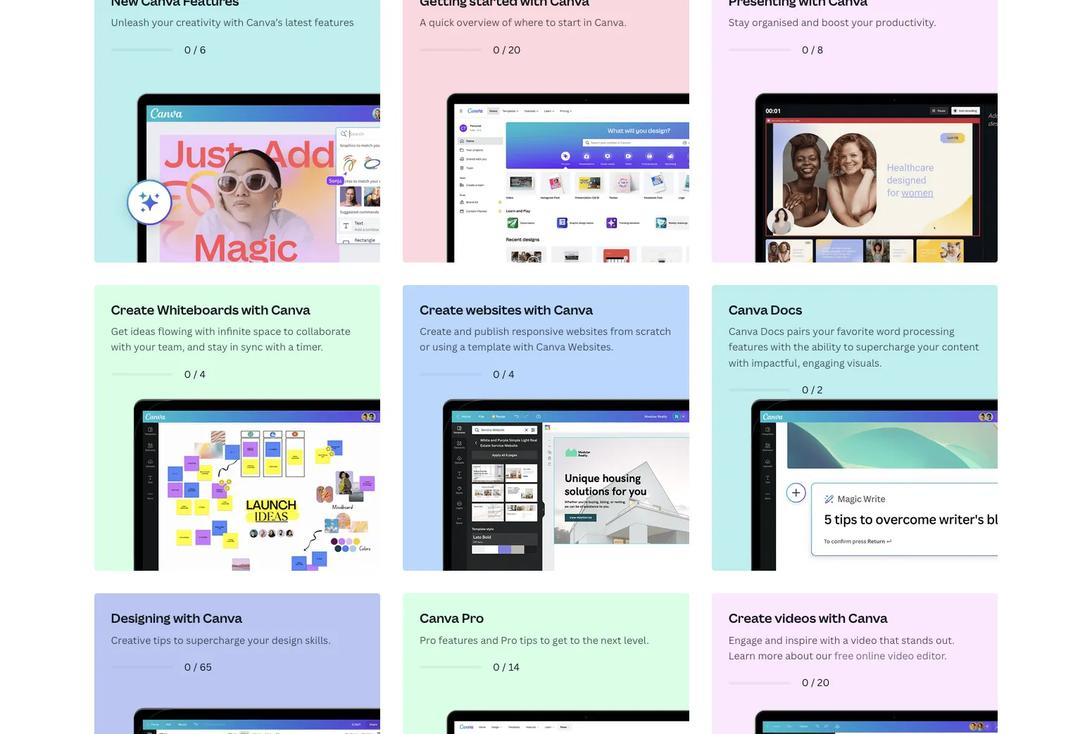 Task type: vqa. For each thing, say whether or not it's contained in the screenshot.


Task type: describe. For each thing, give the bounding box(es) containing it.
a quick overview of where to start in canva.
[[420, 16, 627, 29]]

0 / 8
[[802, 43, 824, 56]]

/ for create whiteboards with canva
[[194, 368, 197, 381]]

with down "space"
[[265, 341, 286, 354]]

0 / 6
[[184, 43, 206, 56]]

boost
[[822, 16, 850, 29]]

canva inside designing with canva creative tips to supercharge your design skills.
[[203, 610, 242, 627]]

engage and inspire with a video that stands out. learn more about our
[[729, 634, 955, 663]]

0 / 2
[[802, 383, 823, 397]]

1 horizontal spatial video
[[888, 650, 915, 663]]

stay organised and boost your productivity.
[[729, 16, 937, 29]]

impactful,
[[752, 356, 801, 370]]

get
[[111, 325, 128, 338]]

latest
[[285, 16, 312, 29]]

with down get
[[111, 341, 131, 354]]

editor
[[917, 650, 945, 663]]

stay
[[208, 341, 228, 354]]

designing
[[111, 610, 171, 627]]

from
[[611, 325, 634, 338]]

team,
[[158, 341, 185, 354]]

engaging
[[803, 356, 845, 370]]

0 for canva pro
[[493, 661, 500, 674]]

in inside create whiteboards with canva get ideas flowing with infinite space to collaborate with your team, and stay in sync with a timer.
[[230, 341, 239, 354]]

0 / 65
[[184, 661, 212, 674]]

to left "start"
[[546, 16, 556, 29]]

6
[[200, 43, 206, 56]]

the inside canva docs canva docs pairs your favorite word processing features with the ability to supercharge your content with impactful, engaging visuals.
[[794, 341, 810, 354]]

collaborate
[[296, 325, 351, 338]]

publish
[[475, 325, 510, 338]]

tutorials new features image
[[99, 0, 381, 263]]

to inside designing with canva creative tips to supercharge your design skills.
[[174, 634, 184, 647]]

where
[[514, 16, 544, 29]]

canva's
[[246, 16, 283, 29]]

with down responsive
[[514, 341, 534, 354]]

infinite
[[218, 325, 251, 338]]

0 left 8
[[802, 43, 809, 56]]

using
[[433, 341, 458, 354]]

and inside create websites with canva create and publish responsive websites from scratch or using a template with canva websites.
[[454, 325, 472, 338]]

word
[[877, 325, 901, 338]]

with left "impactful,"
[[729, 356, 750, 370]]

content
[[942, 341, 980, 354]]

0 horizontal spatial pro
[[420, 634, 436, 647]]

free online video editor .
[[835, 650, 947, 663]]

/ for canva docs
[[812, 383, 815, 397]]

supercharge inside canva docs canva docs pairs your favorite word processing features with the ability to supercharge your content with impactful, engaging visuals.
[[857, 341, 916, 354]]

space
[[253, 325, 281, 338]]

or
[[420, 341, 430, 354]]

0 / 20 for with
[[802, 677, 830, 690]]

your right unleash
[[152, 16, 174, 29]]

scratch
[[636, 325, 672, 338]]

whiteboards
[[157, 301, 239, 318]]

0 / 4 for whiteboards
[[184, 368, 206, 381]]

/ for create websites with canva
[[503, 368, 506, 381]]

create for create whiteboards with canva get ideas flowing with infinite space to collaborate with your team, and stay in sync with a timer.
[[111, 301, 154, 318]]

with up "impactful,"
[[771, 341, 791, 354]]

canva docs canva docs pairs your favorite word processing features with the ability to supercharge your content with impactful, engaging visuals.
[[729, 301, 980, 370]]

flowing
[[158, 325, 193, 338]]

features inside canva pro pro features and pro tips to get to the next level.
[[439, 634, 478, 647]]

more
[[758, 650, 783, 663]]

0 for create websites with canva
[[493, 368, 500, 381]]

create for create videos with canva
[[729, 610, 773, 627]]

with inside designing with canva creative tips to supercharge your design skills.
[[173, 610, 200, 627]]

.
[[945, 650, 947, 663]]

with left "canva's"
[[223, 16, 244, 29]]

unleash
[[111, 16, 149, 29]]

and inside engage and inspire with a video that stands out. learn more about our
[[765, 634, 783, 647]]

timer.
[[296, 341, 323, 354]]

productivity.
[[876, 16, 937, 29]]

to left get
[[540, 634, 550, 647]]

a inside create whiteboards with canva get ideas flowing with infinite space to collaborate with your team, and stay in sync with a timer.
[[288, 341, 294, 354]]

overview
[[457, 16, 500, 29]]

your inside create whiteboards with canva get ideas flowing with infinite space to collaborate with your team, and stay in sync with a timer.
[[134, 341, 156, 354]]

start
[[559, 16, 581, 29]]

create websites with canva create and publish responsive websites from scratch or using a template with canva websites.
[[420, 301, 672, 354]]

websites.
[[568, 341, 614, 354]]

with up responsive
[[524, 301, 551, 318]]

to right get
[[570, 634, 580, 647]]

visuals.
[[848, 356, 882, 370]]

supercharge inside designing with canva creative tips to supercharge your design skills.
[[186, 634, 245, 647]]

about
[[786, 650, 814, 663]]

0 / 14
[[493, 661, 520, 674]]

tutorials folders image
[[717, 0, 999, 263]]

0 horizontal spatial websites
[[466, 301, 522, 318]]

pairs
[[787, 325, 811, 338]]

that
[[880, 634, 900, 647]]

with inside engage and inspire with a video that stands out. learn more about our
[[820, 634, 841, 647]]

0 vertical spatial features
[[315, 16, 354, 29]]

canva inside canva pro pro features and pro tips to get to the next level.
[[420, 610, 459, 627]]

2 horizontal spatial pro
[[501, 634, 518, 647]]

designing with canva creative tips to supercharge your design skills.
[[111, 610, 331, 647]]

out.
[[936, 634, 955, 647]]

next
[[601, 634, 622, 647]]

features inside canva docs canva docs pairs your favorite word processing features with the ability to supercharge your content with impactful, engaging visuals.
[[729, 341, 769, 354]]



Task type: locate. For each thing, give the bounding box(es) containing it.
1 horizontal spatial a
[[460, 341, 466, 354]]

and up 0 / 14
[[481, 634, 499, 647]]

0 / 4
[[184, 368, 206, 381], [493, 368, 515, 381]]

tutorials whiteboards image
[[99, 398, 381, 572]]

/ left 65
[[194, 661, 197, 674]]

1 horizontal spatial in
[[584, 16, 592, 29]]

/ down of
[[503, 43, 506, 56]]

0 for create whiteboards with canva
[[184, 368, 191, 381]]

0 vertical spatial docs
[[771, 301, 803, 318]]

0 horizontal spatial in
[[230, 341, 239, 354]]

the inside canva pro pro features and pro tips to get to the next level.
[[583, 634, 599, 647]]

your down processing
[[918, 341, 940, 354]]

1 horizontal spatial pro
[[462, 610, 484, 627]]

and up using
[[454, 325, 472, 338]]

ability
[[812, 341, 842, 354]]

docs left pairs
[[761, 325, 785, 338]]

8
[[818, 43, 824, 56]]

websites up websites.
[[566, 325, 608, 338]]

of
[[502, 16, 512, 29]]

our
[[816, 650, 832, 663]]

2 tips from the left
[[520, 634, 538, 647]]

websites
[[466, 301, 522, 318], [566, 325, 608, 338]]

tips up 14 on the left of page
[[520, 634, 538, 647]]

supercharge
[[857, 341, 916, 354], [186, 634, 245, 647]]

4 down template
[[509, 368, 515, 381]]

videos
[[775, 610, 817, 627]]

/ left 14 on the left of page
[[503, 661, 506, 674]]

0 / 4 for websites
[[493, 368, 515, 381]]

in
[[584, 16, 592, 29], [230, 341, 239, 354]]

/ left 2
[[812, 383, 815, 397]]

1 vertical spatial video
[[888, 650, 915, 663]]

pro
[[462, 610, 484, 627], [420, 634, 436, 647], [501, 634, 518, 647]]

tutorials getting started image
[[408, 0, 690, 263]]

a left timer.
[[288, 341, 294, 354]]

1 horizontal spatial 20
[[818, 677, 830, 690]]

0 for canva docs
[[802, 383, 809, 397]]

and inside canva pro pro features and pro tips to get to the next level.
[[481, 634, 499, 647]]

1 horizontal spatial tips
[[520, 634, 538, 647]]

0 horizontal spatial 0 / 4
[[184, 368, 206, 381]]

1 vertical spatial 0 / 20
[[802, 677, 830, 690]]

create for create websites with canva create and publish responsive websites from scratch or using a template with canva websites.
[[420, 301, 464, 318]]

to right creative
[[174, 634, 184, 647]]

a right using
[[460, 341, 466, 354]]

create
[[111, 301, 154, 318], [420, 301, 464, 318], [420, 325, 452, 338], [729, 610, 773, 627]]

creativity
[[176, 16, 221, 29]]

in right "start"
[[584, 16, 592, 29]]

20
[[509, 43, 521, 56], [818, 677, 830, 690]]

0 horizontal spatial video
[[851, 634, 878, 647]]

the down pairs
[[794, 341, 810, 354]]

0 horizontal spatial features
[[315, 16, 354, 29]]

tutorials pro image
[[408, 599, 690, 735]]

0
[[184, 43, 191, 56], [493, 43, 500, 56], [802, 43, 809, 56], [184, 368, 191, 381], [493, 368, 500, 381], [802, 383, 809, 397], [184, 661, 191, 674], [493, 661, 500, 674], [802, 677, 809, 690]]

get
[[553, 634, 568, 647]]

0 down team,
[[184, 368, 191, 381]]

2 horizontal spatial features
[[729, 341, 769, 354]]

1 horizontal spatial 0 / 20
[[802, 677, 830, 690]]

2
[[818, 383, 823, 397]]

1 vertical spatial supercharge
[[186, 634, 245, 647]]

stands
[[902, 634, 934, 647]]

skills.
[[305, 634, 331, 647]]

create websites with canva image
[[408, 398, 690, 572]]

/ left 8
[[812, 43, 815, 56]]

to right "space"
[[284, 325, 294, 338]]

20 down of
[[509, 43, 521, 56]]

the left next
[[583, 634, 599, 647]]

online
[[856, 650, 886, 663]]

tips
[[153, 634, 171, 647], [520, 634, 538, 647]]

0 horizontal spatial the
[[583, 634, 599, 647]]

canva
[[271, 301, 311, 318], [554, 301, 593, 318], [729, 301, 768, 318], [729, 325, 759, 338], [536, 341, 566, 354], [203, 610, 242, 627], [420, 610, 459, 627], [849, 610, 888, 627]]

sync
[[241, 341, 263, 354]]

0 horizontal spatial 20
[[509, 43, 521, 56]]

with up "space"
[[241, 301, 269, 318]]

0 left 65
[[184, 661, 191, 674]]

a inside engage and inspire with a video that stands out. learn more about our
[[843, 634, 849, 647]]

in down infinite
[[230, 341, 239, 354]]

0 vertical spatial 20
[[509, 43, 521, 56]]

websites up publish
[[466, 301, 522, 318]]

/ for create videos with canva
[[812, 677, 815, 690]]

1 vertical spatial docs
[[761, 325, 785, 338]]

create whiteboards with canva get ideas flowing with infinite space to collaborate with your team, and stay in sync with a timer.
[[111, 301, 351, 354]]

0 for designing with canva
[[184, 661, 191, 674]]

0 down about
[[802, 677, 809, 690]]

0 horizontal spatial 4
[[200, 368, 206, 381]]

0 horizontal spatial 0 / 20
[[493, 43, 521, 56]]

your left design
[[248, 634, 269, 647]]

canva pro pro features and pro tips to get to the next level.
[[420, 610, 650, 647]]

/ down template
[[503, 368, 506, 381]]

0 vertical spatial 0 / 20
[[493, 43, 521, 56]]

responsive
[[512, 325, 564, 338]]

with right designing
[[173, 610, 200, 627]]

1 vertical spatial 20
[[818, 677, 830, 690]]

with up stay
[[195, 325, 215, 338]]

design
[[272, 634, 303, 647]]

20 for of
[[509, 43, 521, 56]]

favorite
[[837, 325, 875, 338]]

and
[[802, 16, 820, 29], [454, 325, 472, 338], [187, 341, 205, 354], [481, 634, 499, 647], [765, 634, 783, 647]]

1 horizontal spatial supercharge
[[857, 341, 916, 354]]

1 horizontal spatial the
[[794, 341, 810, 354]]

0 / 4 down team,
[[184, 368, 206, 381]]

65
[[200, 661, 212, 674]]

create videos with canva
[[729, 610, 888, 627]]

video
[[851, 634, 878, 647], [888, 650, 915, 663]]

ideas
[[130, 325, 156, 338]]

1 vertical spatial websites
[[566, 325, 608, 338]]

0 / 20 down our
[[802, 677, 830, 690]]

stay
[[729, 16, 750, 29]]

the
[[794, 341, 810, 354], [583, 634, 599, 647]]

0 vertical spatial websites
[[466, 301, 522, 318]]

your right the boost
[[852, 16, 874, 29]]

1 horizontal spatial 4
[[509, 368, 515, 381]]

features
[[315, 16, 354, 29], [729, 341, 769, 354], [439, 634, 478, 647]]

and left stay
[[187, 341, 205, 354]]

4 for websites
[[509, 368, 515, 381]]

inspire
[[786, 634, 818, 647]]

free online video editor link
[[835, 650, 945, 663]]

0 down template
[[493, 368, 500, 381]]

supercharge down word
[[857, 341, 916, 354]]

to
[[546, 16, 556, 29], [284, 325, 294, 338], [844, 341, 854, 354], [174, 634, 184, 647], [540, 634, 550, 647], [570, 634, 580, 647]]

with up our
[[820, 634, 841, 647]]

tutorials docs image
[[717, 398, 999, 572]]

unleash your creativity with canva's latest features
[[111, 16, 354, 29]]

1 0 / 4 from the left
[[184, 368, 206, 381]]

0 horizontal spatial supercharge
[[186, 634, 245, 647]]

and inside create whiteboards with canva get ideas flowing with infinite space to collaborate with your team, and stay in sync with a timer.
[[187, 341, 205, 354]]

to inside create whiteboards with canva get ideas flowing with infinite space to collaborate with your team, and stay in sync with a timer.
[[284, 325, 294, 338]]

and left the boost
[[802, 16, 820, 29]]

0 left "6"
[[184, 43, 191, 56]]

docs
[[771, 301, 803, 318], [761, 325, 785, 338]]

0 vertical spatial supercharge
[[857, 341, 916, 354]]

video inside engage and inspire with a video that stands out. learn more about our
[[851, 634, 878, 647]]

1 tips from the left
[[153, 634, 171, 647]]

/ for designing with canva
[[194, 661, 197, 674]]

2 horizontal spatial a
[[843, 634, 849, 647]]

0 down overview
[[493, 43, 500, 56]]

/ left "6"
[[194, 43, 197, 56]]

4 for whiteboards
[[200, 368, 206, 381]]

2 vertical spatial features
[[439, 634, 478, 647]]

tips inside canva pro pro features and pro tips to get to the next level.
[[520, 634, 538, 647]]

creative
[[111, 634, 151, 647]]

4
[[200, 368, 206, 381], [509, 368, 515, 381]]

your inside designing with canva creative tips to supercharge your design skills.
[[248, 634, 269, 647]]

level.
[[624, 634, 650, 647]]

your down ideas
[[134, 341, 156, 354]]

docs up pairs
[[771, 301, 803, 318]]

0 / 4 down template
[[493, 368, 515, 381]]

0 vertical spatial the
[[794, 341, 810, 354]]

0 horizontal spatial a
[[288, 341, 294, 354]]

/ down create whiteboards with canva get ideas flowing with infinite space to collaborate with your team, and stay in sync with a timer.
[[194, 368, 197, 381]]

0 / 20 for of
[[493, 43, 521, 56]]

0 for create videos with canva
[[802, 677, 809, 690]]

video up online
[[851, 634, 878, 647]]

with up engage and inspire with a video that stands out. learn more about our
[[819, 610, 846, 627]]

0 / 20 down of
[[493, 43, 521, 56]]

1 horizontal spatial 0 / 4
[[493, 368, 515, 381]]

canva inside create whiteboards with canva get ideas flowing with infinite space to collaborate with your team, and stay in sync with a timer.
[[271, 301, 311, 318]]

a up 'free'
[[843, 634, 849, 647]]

20 down our
[[818, 677, 830, 690]]

quick
[[429, 16, 454, 29]]

1 vertical spatial features
[[729, 341, 769, 354]]

0 vertical spatial video
[[851, 634, 878, 647]]

a
[[288, 341, 294, 354], [460, 341, 466, 354], [843, 634, 849, 647]]

1 horizontal spatial websites
[[566, 325, 608, 338]]

0 vertical spatial in
[[584, 16, 592, 29]]

2 4 from the left
[[509, 368, 515, 381]]

1 4 from the left
[[200, 368, 206, 381]]

a
[[420, 16, 427, 29]]

tips down designing
[[153, 634, 171, 647]]

1 vertical spatial in
[[230, 341, 239, 354]]

0 horizontal spatial tips
[[153, 634, 171, 647]]

1 vertical spatial the
[[583, 634, 599, 647]]

/ for canva pro
[[503, 661, 506, 674]]

processing
[[903, 325, 955, 338]]

with
[[223, 16, 244, 29], [241, 301, 269, 318], [524, 301, 551, 318], [195, 325, 215, 338], [111, 341, 131, 354], [265, 341, 286, 354], [514, 341, 534, 354], [771, 341, 791, 354], [729, 356, 750, 370], [173, 610, 200, 627], [819, 610, 846, 627], [820, 634, 841, 647]]

4 down create whiteboards with canva get ideas flowing with infinite space to collaborate with your team, and stay in sync with a timer.
[[200, 368, 206, 381]]

to inside canva docs canva docs pairs your favorite word processing features with the ability to supercharge your content with impactful, engaging visuals.
[[844, 341, 854, 354]]

tips inside designing with canva creative tips to supercharge your design skills.
[[153, 634, 171, 647]]

video down that
[[888, 650, 915, 663]]

organised
[[752, 16, 799, 29]]

20 for with
[[818, 677, 830, 690]]

supercharge up 65
[[186, 634, 245, 647]]

a inside create websites with canva create and publish responsive websites from scratch or using a template with canva websites.
[[460, 341, 466, 354]]

your
[[152, 16, 174, 29], [852, 16, 874, 29], [813, 325, 835, 338], [134, 341, 156, 354], [918, 341, 940, 354], [248, 634, 269, 647]]

learn
[[729, 650, 756, 663]]

create inside create whiteboards with canva get ideas flowing with infinite space to collaborate with your team, and stay in sync with a timer.
[[111, 301, 154, 318]]

free
[[835, 650, 854, 663]]

0 / 20
[[493, 43, 521, 56], [802, 677, 830, 690]]

2 0 / 4 from the left
[[493, 368, 515, 381]]

your up ability
[[813, 325, 835, 338]]

14
[[509, 661, 520, 674]]

to down favorite
[[844, 341, 854, 354]]

1 horizontal spatial features
[[439, 634, 478, 647]]

/ down about
[[812, 677, 815, 690]]

and up the more
[[765, 634, 783, 647]]

tutorials video image
[[717, 599, 999, 735]]

tutorials designing image
[[99, 707, 381, 735]]

0 left 14 on the left of page
[[493, 661, 500, 674]]

canva.
[[595, 16, 627, 29]]

template
[[468, 341, 511, 354]]

engage
[[729, 634, 763, 647]]

0 left 2
[[802, 383, 809, 397]]



